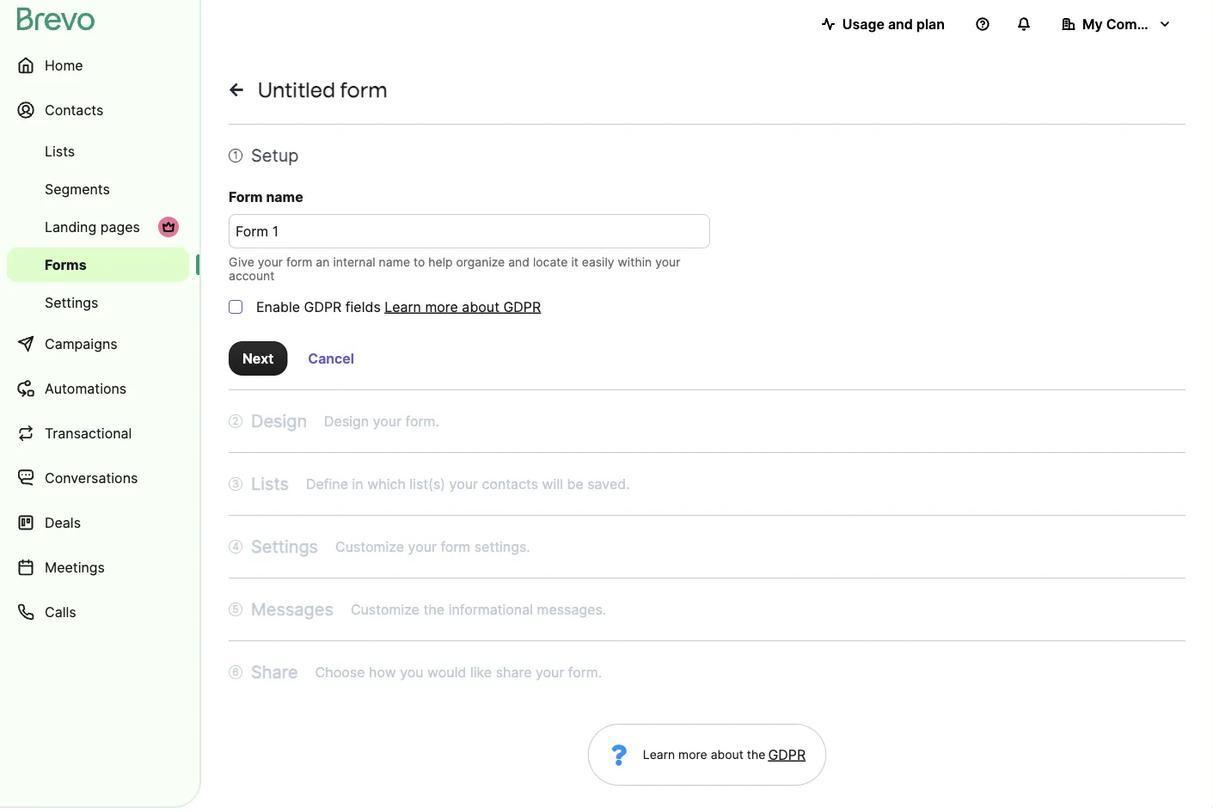 Task type: describe. For each thing, give the bounding box(es) containing it.
calls link
[[7, 592, 189, 633]]

form for give
[[286, 255, 313, 270]]

organize
[[456, 255, 505, 270]]

segments link
[[7, 172, 189, 206]]

forms
[[45, 256, 87, 273]]

my
[[1083, 15, 1103, 32]]

learn more about the gdpr
[[643, 747, 806, 763]]

my company
[[1083, 15, 1170, 32]]

internal
[[333, 255, 376, 270]]

enable gdpr fields
[[256, 298, 381, 315]]

like
[[470, 664, 492, 681]]

lists link
[[7, 134, 189, 169]]

landing pages link
[[7, 210, 189, 244]]

1 horizontal spatial form.
[[568, 664, 602, 681]]

name inside give your form an internal name to help organize and locate it easily within your account
[[379, 255, 410, 270]]

untitled form
[[258, 77, 388, 102]]

automations link
[[7, 368, 189, 409]]

choose
[[315, 664, 365, 681]]

will
[[542, 476, 563, 492]]

calls
[[45, 604, 76, 621]]

deals link
[[7, 502, 189, 544]]

setup
[[251, 145, 299, 166]]

within
[[618, 255, 652, 270]]

how
[[369, 664, 396, 681]]

settings link
[[7, 286, 189, 320]]

left___rvooi image
[[162, 220, 175, 234]]

4
[[232, 541, 239, 553]]

0 vertical spatial the
[[424, 601, 445, 618]]

your down list(s) on the bottom
[[408, 538, 437, 555]]

home
[[45, 57, 83, 74]]

define
[[306, 476, 348, 492]]

locate
[[533, 255, 568, 270]]

0 horizontal spatial gdpr
[[304, 298, 342, 315]]

2
[[233, 415, 239, 427]]

help
[[429, 255, 453, 270]]

the inside learn more about the gdpr
[[747, 748, 766, 763]]

and inside give your form an internal name to help organize and locate it easily within your account
[[509, 255, 530, 270]]

learn for learn more about the gdpr
[[643, 748, 675, 763]]

untitled
[[258, 77, 336, 102]]

form name
[[229, 188, 303, 205]]

usage and plan
[[843, 15, 945, 32]]

5
[[233, 603, 239, 616]]

gdpr inside "learn more about gdpr" link
[[504, 298, 541, 315]]

deals
[[45, 514, 81, 531]]

6
[[232, 666, 239, 679]]

1 horizontal spatial settings
[[251, 536, 318, 557]]

transactional link
[[7, 413, 189, 454]]

and inside button
[[888, 15, 913, 32]]

home link
[[7, 45, 189, 86]]

usage
[[843, 15, 885, 32]]

form
[[229, 188, 263, 205]]

landing pages
[[45, 218, 140, 235]]

next
[[243, 350, 274, 367]]

it
[[571, 255, 579, 270]]

you
[[400, 664, 424, 681]]

0 horizontal spatial lists
[[45, 143, 75, 160]]

forms link
[[7, 248, 189, 282]]

gdpr link
[[766, 745, 806, 766]]

0 horizontal spatial form.
[[406, 413, 439, 430]]

customize for messages
[[351, 601, 420, 618]]

settings.
[[475, 538, 530, 555]]

saved.
[[588, 476, 630, 492]]

segments
[[45, 181, 110, 197]]

share
[[251, 662, 298, 683]]



Task type: locate. For each thing, give the bounding box(es) containing it.
and left 'plan'
[[888, 15, 913, 32]]

next button
[[229, 341, 287, 376]]

your
[[258, 255, 283, 270], [656, 255, 681, 270], [373, 413, 402, 430], [449, 476, 478, 492], [408, 538, 437, 555], [536, 664, 565, 681]]

0 horizontal spatial form
[[286, 255, 313, 270]]

0 vertical spatial settings
[[45, 294, 98, 311]]

pages
[[100, 218, 140, 235]]

meetings
[[45, 559, 105, 576]]

0 vertical spatial name
[[266, 188, 303, 205]]

2 horizontal spatial form
[[441, 538, 471, 555]]

3
[[232, 478, 239, 490]]

1 vertical spatial settings
[[251, 536, 318, 557]]

0 horizontal spatial design
[[251, 411, 307, 432]]

1 horizontal spatial design
[[324, 413, 369, 430]]

design right 2 at the left of page
[[251, 411, 307, 432]]

1 vertical spatial the
[[747, 748, 766, 763]]

1 horizontal spatial lists
[[251, 473, 289, 495]]

contacts
[[45, 101, 104, 118]]

learn for learn more about gdpr
[[385, 298, 421, 315]]

enable
[[256, 298, 300, 315]]

1 horizontal spatial name
[[379, 255, 410, 270]]

1 horizontal spatial and
[[888, 15, 913, 32]]

0 horizontal spatial about
[[462, 298, 500, 315]]

campaigns
[[45, 335, 118, 352]]

about left "gdpr" link
[[711, 748, 744, 763]]

design up in
[[324, 413, 369, 430]]

form left settings.
[[441, 538, 471, 555]]

informational
[[449, 601, 533, 618]]

0 vertical spatial about
[[462, 298, 500, 315]]

lists right 3
[[251, 473, 289, 495]]

share
[[496, 664, 532, 681]]

about for gdpr
[[462, 298, 500, 315]]

0 horizontal spatial settings
[[45, 294, 98, 311]]

form. up list(s) on the bottom
[[406, 413, 439, 430]]

customize the informational messages.
[[351, 601, 607, 618]]

give
[[229, 255, 254, 270]]

landing
[[45, 218, 97, 235]]

choose how you would like share your form.
[[315, 664, 602, 681]]

1 vertical spatial lists
[[251, 473, 289, 495]]

be
[[567, 476, 584, 492]]

account
[[229, 269, 275, 283]]

meetings link
[[7, 547, 189, 588]]

1 vertical spatial name
[[379, 255, 410, 270]]

0 vertical spatial more
[[425, 298, 458, 315]]

and
[[888, 15, 913, 32], [509, 255, 530, 270]]

conversations
[[45, 470, 138, 486]]

form for customize
[[441, 538, 471, 555]]

campaigns link
[[7, 323, 189, 365]]

1
[[233, 149, 238, 162]]

your right list(s) on the bottom
[[449, 476, 478, 492]]

more for learn more about gdpr
[[425, 298, 458, 315]]

an
[[316, 255, 330, 270]]

1 vertical spatial form.
[[568, 664, 602, 681]]

1 horizontal spatial gdpr
[[504, 298, 541, 315]]

1 horizontal spatial learn
[[643, 748, 675, 763]]

which
[[367, 476, 406, 492]]

0 vertical spatial learn
[[385, 298, 421, 315]]

1 vertical spatial customize
[[351, 601, 420, 618]]

contacts
[[482, 476, 539, 492]]

1 horizontal spatial the
[[747, 748, 766, 763]]

1 vertical spatial form
[[286, 255, 313, 270]]

2 vertical spatial form
[[441, 538, 471, 555]]

lists
[[45, 143, 75, 160], [251, 473, 289, 495]]

customize for settings
[[335, 538, 404, 555]]

learn
[[385, 298, 421, 315], [643, 748, 675, 763]]

company
[[1107, 15, 1170, 32]]

settings down forms
[[45, 294, 98, 311]]

1 vertical spatial about
[[711, 748, 744, 763]]

customize
[[335, 538, 404, 555], [351, 601, 420, 618]]

form inside give your form an internal name to help organize and locate it easily within your account
[[286, 255, 313, 270]]

form right untitled
[[340, 77, 388, 102]]

0 horizontal spatial name
[[266, 188, 303, 205]]

1 horizontal spatial more
[[679, 748, 708, 763]]

easily
[[582, 255, 615, 270]]

about inside learn more about the gdpr
[[711, 748, 744, 763]]

name right the form
[[266, 188, 303, 205]]

your right give
[[258, 255, 283, 270]]

about down organize
[[462, 298, 500, 315]]

learn more about gdpr link
[[385, 297, 541, 317]]

None text field
[[229, 214, 710, 249]]

lists up segments
[[45, 143, 75, 160]]

more for learn more about the gdpr
[[679, 748, 708, 763]]

usage and plan button
[[808, 7, 959, 41]]

list(s)
[[410, 476, 446, 492]]

form left an
[[286, 255, 313, 270]]

0 horizontal spatial more
[[425, 298, 458, 315]]

name
[[266, 188, 303, 205], [379, 255, 410, 270]]

fields
[[346, 298, 381, 315]]

in
[[352, 476, 364, 492]]

your right share
[[536, 664, 565, 681]]

transactional
[[45, 425, 132, 442]]

automations
[[45, 380, 127, 397]]

customize up how
[[351, 601, 420, 618]]

0 vertical spatial lists
[[45, 143, 75, 160]]

about
[[462, 298, 500, 315], [711, 748, 744, 763]]

1 horizontal spatial form
[[340, 77, 388, 102]]

design your form.
[[324, 413, 439, 430]]

more inside "learn more about gdpr" link
[[425, 298, 458, 315]]

customize down in
[[335, 538, 404, 555]]

learn inside learn more about the gdpr
[[643, 748, 675, 763]]

to
[[414, 255, 425, 270]]

cancel
[[308, 350, 354, 367]]

name left to
[[379, 255, 410, 270]]

your up the which
[[373, 413, 402, 430]]

0 horizontal spatial learn
[[385, 298, 421, 315]]

learn more about gdpr
[[385, 298, 541, 315]]

plan
[[917, 15, 945, 32]]

messages
[[251, 599, 334, 620]]

1 horizontal spatial about
[[711, 748, 744, 763]]

2 horizontal spatial gdpr
[[768, 747, 806, 763]]

give your form an internal name to help organize and locate it easily within your account
[[229, 255, 681, 283]]

would
[[428, 664, 467, 681]]

0 vertical spatial form.
[[406, 413, 439, 430]]

0 vertical spatial and
[[888, 15, 913, 32]]

my company button
[[1048, 7, 1186, 41]]

settings
[[45, 294, 98, 311], [251, 536, 318, 557]]

1 vertical spatial more
[[679, 748, 708, 763]]

conversations link
[[7, 458, 189, 499]]

and left locate
[[509, 255, 530, 270]]

about for the
[[711, 748, 744, 763]]

settings right 4
[[251, 536, 318, 557]]

0 vertical spatial customize
[[335, 538, 404, 555]]

0 vertical spatial form
[[340, 77, 388, 102]]

0 horizontal spatial and
[[509, 255, 530, 270]]

design for design
[[251, 411, 307, 432]]

0 horizontal spatial the
[[424, 601, 445, 618]]

define in which list(s) your contacts will be saved.
[[306, 476, 630, 492]]

contacts link
[[7, 89, 189, 131]]

design
[[251, 411, 307, 432], [324, 413, 369, 430]]

gdpr
[[304, 298, 342, 315], [504, 298, 541, 315], [768, 747, 806, 763]]

customize your form settings.
[[335, 538, 530, 555]]

more
[[425, 298, 458, 315], [679, 748, 708, 763]]

messages.
[[537, 601, 607, 618]]

1 vertical spatial and
[[509, 255, 530, 270]]

design for design your form.
[[324, 413, 369, 430]]

form. down messages.
[[568, 664, 602, 681]]

form.
[[406, 413, 439, 430], [568, 664, 602, 681]]

1 vertical spatial learn
[[643, 748, 675, 763]]

more inside learn more about the gdpr
[[679, 748, 708, 763]]

cancel button
[[294, 341, 368, 376]]

your right 'within'
[[656, 255, 681, 270]]



Task type: vqa. For each thing, say whether or not it's contained in the screenshot.
whatsapp link
no



